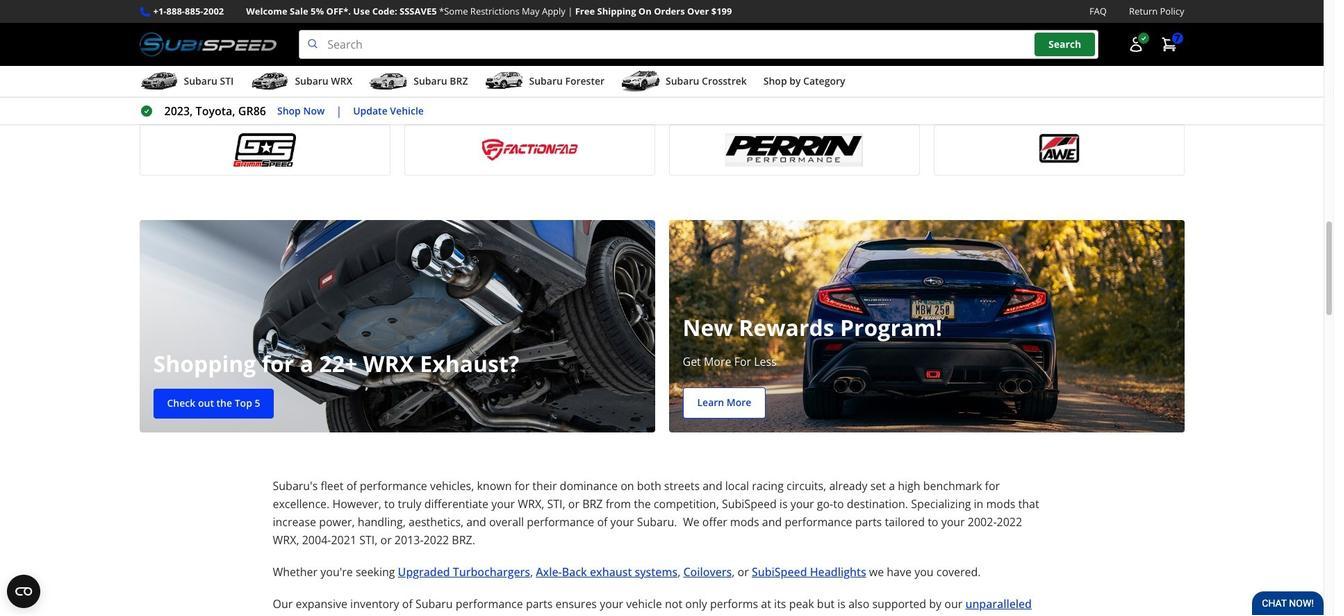 Task type: vqa. For each thing, say whether or not it's contained in the screenshot.
Select Make image
no



Task type: locate. For each thing, give the bounding box(es) containing it.
a subaru brz thumbnail image image
[[369, 71, 408, 92]]

perrin logo image
[[678, 133, 911, 167]]

subispeed logo image
[[678, 68, 911, 101]]

invidia logo image
[[148, 68, 381, 101]]

tomei logo image
[[943, 68, 1176, 101]]

a subaru forester thumbnail image image
[[485, 71, 524, 92]]



Task type: describe. For each thing, give the bounding box(es) containing it.
awe tuning logo image
[[943, 133, 1176, 167]]

subispeed logo image
[[139, 30, 277, 59]]

a subaru sti thumbnail image image
[[139, 71, 178, 92]]

olm logo image
[[413, 68, 646, 101]]

a subaru crosstrek thumbnail image image
[[621, 71, 660, 92]]

button image
[[1128, 36, 1144, 53]]

a subaru wrx thumbnail image image
[[250, 71, 289, 92]]

grimmspeed logo image
[[148, 133, 381, 167]]

search input field
[[299, 30, 1098, 59]]

factionfab logo image
[[413, 133, 646, 167]]

open widget image
[[7, 575, 40, 609]]



